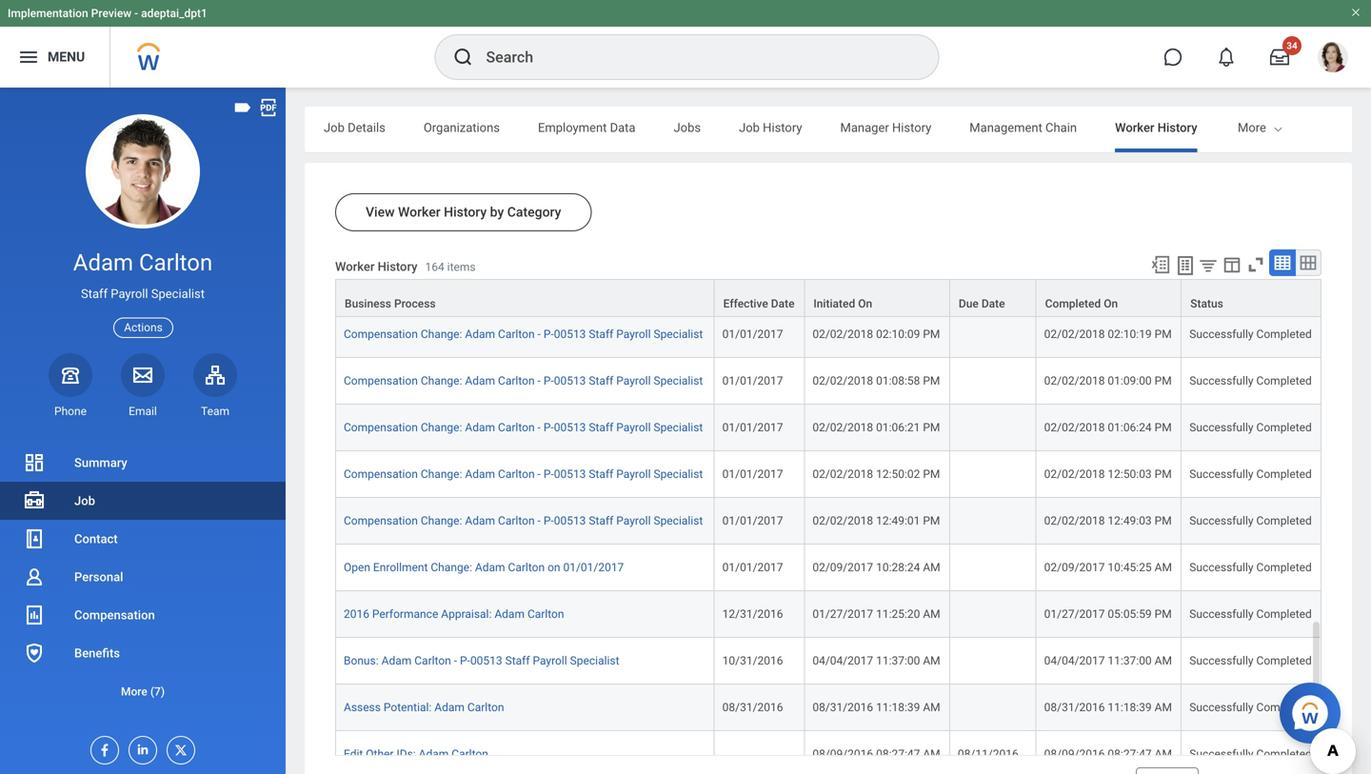 Task type: vqa. For each thing, say whether or not it's contained in the screenshot.


Task type: describe. For each thing, give the bounding box(es) containing it.
compensation link
[[0, 509, 286, 547]]

01/12/2017 left the '04:13:40'
[[1045, 367, 1106, 380]]

successfully for 01/12/2017 03:31:48 pm
[[1190, 413, 1254, 427]]

compensation change: adam carlton - p-00513 staff payroll specialist for 01/11/2017 05:16:35 pm
[[344, 460, 703, 473]]

change: for 01/11/2017 04:30:19 pm
[[421, 507, 462, 520]]

completed for 01/12/2017 04:56:26 pm
[[1257, 320, 1312, 333]]

2015 performance appraisal: adam carlton link
[[344, 600, 564, 613]]

benefits link
[[0, 547, 286, 585]]

successfully for 08/10/2015 03:01:36 pm
[[1190, 553, 1254, 567]]

01/01/2016 for 01/12/2017 04:13:35 pm
[[724, 367, 784, 380]]

bonus: adam carlton - p-00513 staff payroll specialist
[[344, 273, 620, 287]]

01/31/2016
[[724, 273, 784, 287]]

01/01/2016 for 01/12/2017 03:31:43 pm
[[724, 413, 784, 427]]

successfully completed for 01/12/2017 04:56:26 pm
[[1190, 320, 1312, 333]]

compensation change: adam carlton - p-00513 staff payroll specialist for 01/11/2017 04:30:19 pm
[[344, 507, 703, 520]]

facebook image
[[91, 737, 112, 758]]

00513 for second row
[[554, 320, 586, 333]]

compensation inside compensation change: adam carlton - p-00513 staff payroll specialist row
[[344, 227, 418, 240]]

worker inside button
[[398, 89, 441, 105]]

01/12/2017 left 03:31:43
[[814, 413, 874, 427]]

more (5)
[[121, 674, 165, 687]]

01/01/2016 for 01/11/2017 05:16:35 pm
[[724, 460, 784, 473]]

successfully for 02/10/2016 02:08:37 pm
[[1190, 273, 1254, 287]]

table image
[[1273, 138, 1292, 157]]

2 column header from the left
[[806, 164, 951, 202]]

03:31:48
[[1109, 413, 1153, 427]]

compensation image
[[23, 516, 46, 539]]

12/24/2015 10:41:27 am
[[814, 600, 941, 613]]

view worker history by category button
[[335, 78, 592, 116]]

successfully completed for 01/11/2017 04:30:24 pm
[[1190, 507, 1312, 520]]

6 row from the top
[[335, 491, 1322, 537]]

bonus:
[[344, 273, 379, 287]]

compensation change: adam carlton - p-00513 staff payroll specialist link for 01/12/2017 04:56:26 pm
[[344, 320, 703, 333]]

04:13:40
[[1109, 367, 1153, 380]]

staff for 6th row from the bottom
[[589, 413, 614, 427]]

summary link
[[0, 356, 286, 394]]

email button
[[121, 266, 165, 331]]

category
[[507, 89, 561, 105]]

04:30:19
[[877, 507, 921, 520]]

specialist for 4th row from the bottom
[[654, 507, 703, 520]]

summary
[[74, 368, 127, 382]]

email
[[129, 317, 157, 330]]

05:16:35
[[877, 460, 921, 473]]

row containing open enrollment change: adam carlton on 01/01/2016
[[335, 537, 1322, 584]]

items per page
[[1036, 663, 1129, 679]]

job link
[[0, 394, 286, 432]]

performance inside navigation pane region
[[74, 635, 147, 649]]

pay
[[74, 597, 95, 611]]

by
[[490, 89, 504, 105]]

pay link
[[0, 585, 286, 623]]

compensation change: adam carlton - p-00513 staff payroll specialist link for 01/12/2017 03:31:43 pm
[[344, 413, 703, 427]]

5 column header from the left
[[1182, 164, 1322, 202]]

stock
[[344, 180, 373, 193]]

more (5) button
[[0, 669, 286, 692]]

staff payroll specialist
[[81, 199, 205, 213]]

stock grant: adam carlton - p-00513 staff payroll specialist row
[[335, 164, 1322, 211]]

adam carlton
[[73, 161, 213, 189]]

1 01/12/2017 04:56:26 pm from the left
[[814, 320, 941, 333]]

personal image
[[23, 478, 46, 501]]

1-164 of 164 items
[[1211, 669, 1322, 685]]

personal
[[74, 482, 123, 497]]

appraisal:
[[441, 600, 492, 613]]

(5)
[[150, 674, 165, 687]]

compensation change: adam carlton - p-00513 staff payroll specialist link inside row
[[344, 227, 703, 240]]

payroll inside navigation pane region
[[111, 199, 148, 213]]

business process row
[[335, 164, 1322, 202]]

12/31/2015
[[724, 600, 784, 613]]

1 column header from the left
[[716, 164, 806, 202]]

additiona tab list
[[305, 0, 1371, 37]]

performance inside row
[[372, 600, 438, 613]]

01/01/2016 for 01/11/2017 04:30:19 pm
[[724, 507, 784, 520]]

process
[[394, 182, 436, 195]]

stock grant: adam carlton - p-00513 staff payroll specialist
[[344, 180, 647, 193]]

benefits
[[74, 559, 120, 573]]

08/10/2015 for 08/10/2015 03:01:36 pm
[[1045, 553, 1106, 567]]

successfully for 01/11/2017 04:30:24 pm
[[1190, 507, 1254, 520]]

completed for 01/11/2017 05:16:36 pm
[[1257, 460, 1312, 473]]

completed for 01/12/2017 04:13:40 pm
[[1257, 367, 1312, 380]]

10:41:28
[[1109, 600, 1153, 613]]

01/11/2017 05:16:35 pm
[[814, 460, 941, 473]]

x image
[[168, 737, 189, 758]]

navigation pane region
[[0, 0, 286, 774]]

change: for 01/12/2017 03:31:43 pm
[[421, 413, 462, 427]]

successfully completed for 01/11/2017 05:16:36 pm
[[1190, 460, 1312, 473]]

specialist for the stock grant: adam carlton - p-00513 staff payroll specialist row
[[597, 180, 647, 193]]

payroll for 6th row from the bottom
[[616, 413, 651, 427]]

9 row from the top
[[335, 631, 1322, 677]]

00513 for the stock grant: adam carlton - p-00513 staff payroll specialist row
[[498, 180, 530, 193]]

01/11/2017 04:30:19 pm
[[814, 507, 941, 520]]

job
[[74, 406, 95, 420]]

completed for 12/24/2015 10:41:28 am
[[1257, 600, 1312, 613]]

4 column header from the left
[[1037, 164, 1182, 202]]

compensation for 01/12/2017 04:13:35 pm
[[344, 367, 418, 380]]

164 inside worker history 164 items
[[425, 145, 444, 158]]

successfully completed for 02/10/2016 02:08:37 pm
[[1190, 273, 1312, 287]]

items
[[1036, 663, 1071, 679]]

team link
[[193, 266, 237, 331]]

01/11/2017 04:30:24 pm
[[1045, 507, 1173, 520]]

phone
[[54, 317, 87, 330]]

specialist inside navigation pane region
[[151, 199, 205, 213]]

adam inside navigation pane region
[[73, 161, 133, 189]]

page
[[1098, 663, 1129, 679]]

email adam carlton element
[[121, 316, 165, 331]]

staff for third row from the top
[[589, 367, 614, 380]]

business
[[345, 182, 391, 195]]

specialist for second row
[[654, 320, 703, 333]]

summary image
[[23, 364, 46, 387]]

00513 for compensation change: adam carlton - p-00513 staff payroll specialist row on the top
[[554, 227, 586, 240]]

successfully completed for 08/10/2015 03:01:36 pm
[[1190, 553, 1312, 567]]

on
[[548, 553, 561, 567]]

phone image
[[57, 276, 84, 299]]

view team image
[[204, 276, 227, 299]]

open enrollment change: adam carlton on 01/01/2016 link
[[344, 553, 624, 567]]

compensation change: adam carlton - p-00513 staff payroll specialist inside row
[[344, 227, 703, 240]]

bonus: adam carlton - p-00513 staff payroll specialist link
[[344, 273, 620, 287]]

05:16:36
[[1109, 460, 1153, 473]]

compensation change: adam carlton - p-00513 staff payroll specialist for 01/12/2017 04:56:26 pm
[[344, 320, 703, 333]]

01/12/2017 left the 03:31:48
[[1045, 413, 1106, 427]]

view worker history by category
[[366, 89, 561, 105]]

per
[[1075, 663, 1095, 679]]

2015
[[344, 600, 369, 613]]

job image
[[23, 402, 46, 425]]

open enrollment change: adam carlton on 01/01/2016
[[344, 553, 624, 567]]

03:01:36
[[1109, 553, 1153, 567]]

additiona
[[1321, 5, 1371, 20]]

select to filter grid data image
[[1198, 140, 1219, 160]]

fullscreen image
[[1246, 139, 1267, 160]]

contact
[[74, 444, 118, 459]]



Task type: locate. For each thing, give the bounding box(es) containing it.
payroll for second row
[[616, 320, 651, 333]]

1 successfully completed from the top
[[1190, 273, 1312, 287]]

3 compensation change: adam carlton - p-00513 staff payroll specialist from the top
[[344, 367, 703, 380]]

2 successfully from the top
[[1190, 320, 1254, 333]]

0 vertical spatial worker
[[398, 89, 441, 105]]

history left by on the left
[[444, 89, 487, 105]]

specialist
[[597, 180, 647, 193], [151, 199, 205, 213], [654, 227, 703, 240], [570, 273, 620, 287], [654, 320, 703, 333], [654, 367, 703, 380], [654, 413, 703, 427], [654, 460, 703, 473], [654, 507, 703, 520]]

successfully completed
[[1190, 273, 1312, 287], [1190, 320, 1312, 333], [1190, 367, 1312, 380], [1190, 413, 1312, 427], [1190, 460, 1312, 473], [1190, 507, 1312, 520], [1190, 553, 1312, 567], [1190, 600, 1312, 613]]

01/11/2017 for 01/11/2017 05:16:35 pm
[[814, 460, 874, 473]]

1 horizontal spatial am
[[1155, 600, 1173, 613]]

1 08/10/2015 from the left
[[814, 553, 874, 567]]

carlton
[[139, 161, 213, 189], [442, 180, 478, 193], [498, 227, 535, 240], [415, 273, 451, 287], [498, 320, 535, 333], [498, 367, 535, 380], [498, 413, 535, 427], [498, 460, 535, 473], [498, 507, 535, 520], [508, 553, 545, 567], [528, 600, 564, 613]]

staff inside navigation pane region
[[81, 199, 108, 213]]

7 row from the top
[[335, 537, 1322, 584]]

am for 12/24/2015 10:41:28 am
[[1155, 600, 1173, 613]]

contact image
[[23, 440, 46, 463]]

0 horizontal spatial performance
[[74, 635, 147, 649]]

successfully for 01/12/2017 04:13:40 pm
[[1190, 367, 1254, 380]]

01/12/2017 left 04:13:35
[[814, 367, 874, 380]]

change: for 01/12/2017 04:13:35 pm
[[421, 367, 462, 380]]

row up "01/12/2017 03:31:43 pm"
[[335, 351, 1322, 397]]

00513
[[498, 180, 530, 193], [554, 227, 586, 240], [470, 273, 503, 287], [554, 320, 586, 333], [554, 367, 586, 380], [554, 413, 586, 427], [554, 460, 586, 473], [554, 507, 586, 520]]

completed for 08/10/2015 03:01:36 pm
[[1257, 553, 1312, 567]]

compensation
[[344, 227, 418, 240], [344, 320, 418, 333], [344, 367, 418, 380], [344, 413, 418, 427], [344, 460, 418, 473], [344, 507, 418, 520], [74, 520, 155, 535]]

02/10/2016 02:08:37 pm down compensation change: adam carlton - p-00513 staff payroll specialist row on the top
[[814, 273, 941, 287]]

column header
[[716, 164, 806, 202], [806, 164, 951, 202], [951, 164, 1037, 202], [1037, 164, 1182, 202], [1182, 164, 1322, 202]]

164
[[425, 145, 444, 158], [1222, 669, 1244, 685], [1263, 669, 1285, 685]]

01/11/2017 left 05:16:35 at the bottom of the page
[[814, 460, 874, 473]]

linkedin image
[[130, 737, 150, 757]]

01/12/2017 04:56:26 pm
[[814, 320, 941, 333], [1045, 320, 1173, 333]]

compensation change: adam carlton - p-00513 staff payroll specialist link for 01/11/2017 05:16:35 pm
[[344, 460, 703, 473]]

row down the stock grant: adam carlton - p-00513 staff payroll specialist row
[[335, 257, 1322, 304]]

completed for 02/10/2016 02:08:37 pm
[[1257, 273, 1312, 287]]

open
[[344, 553, 370, 567]]

6 successfully completed from the top
[[1190, 507, 1312, 520]]

01/11/2017 for 01/11/2017 04:30:19 pm
[[814, 507, 874, 520]]

- inside row
[[481, 180, 484, 193]]

3 successfully completed from the top
[[1190, 367, 1312, 380]]

1 horizontal spatial 04:56:26
[[1109, 320, 1153, 333]]

row up 12/24/2015 10:41:27 am
[[335, 537, 1322, 584]]

row containing bonus: adam carlton - p-00513 staff payroll specialist
[[335, 257, 1322, 304]]

more (5) button
[[0, 661, 286, 699]]

items right of
[[1289, 669, 1322, 685]]

adam inside row
[[465, 227, 495, 240]]

worker up stock
[[335, 144, 375, 158]]

2 08/10/2015 from the left
[[1045, 553, 1106, 567]]

compensation for 01/12/2017 03:31:43 pm
[[344, 413, 418, 427]]

1 compensation change: adam carlton - p-00513 staff payroll specialist from the top
[[344, 227, 703, 240]]

12/24/2015 10:41:28 am
[[1045, 600, 1173, 613]]

enrollment
[[373, 553, 428, 567]]

-
[[481, 180, 484, 193], [538, 227, 541, 240], [454, 273, 457, 287], [538, 320, 541, 333], [538, 367, 541, 380], [538, 413, 541, 427], [538, 460, 541, 473], [538, 507, 541, 520]]

3 completed from the top
[[1257, 367, 1312, 380]]

payroll for the stock grant: adam carlton - p-00513 staff payroll specialist row
[[560, 180, 594, 193]]

4 row from the top
[[335, 397, 1322, 444]]

8 completed from the top
[[1257, 600, 1312, 613]]

01/11/2017 left 05:16:36
[[1045, 460, 1106, 473]]

specialist for third row from the top
[[654, 367, 703, 380]]

1 row from the top
[[335, 257, 1322, 304]]

0 horizontal spatial 02:08:37
[[877, 273, 921, 287]]

items per page element
[[1033, 641, 1199, 702]]

2 row from the top
[[335, 304, 1322, 351]]

row down 12/24/2015 10:41:27 am
[[335, 631, 1322, 677]]

4 compensation change: adam carlton - p-00513 staff payroll specialist from the top
[[344, 413, 703, 427]]

01/12/2017 04:56:26 pm up 01/12/2017 04:13:40 pm
[[1045, 320, 1173, 333]]

6 compensation change: adam carlton - p-00513 staff payroll specialist link from the top
[[344, 507, 703, 520]]

04:56:26 up the '04:13:40'
[[1109, 320, 1153, 333]]

3 compensation change: adam carlton - p-00513 staff payroll specialist link from the top
[[344, 367, 703, 380]]

p- inside row
[[544, 227, 554, 240]]

compensation for 01/12/2017 04:56:26 pm
[[344, 320, 418, 333]]

01/12/2017 04:13:40 pm
[[1045, 367, 1173, 380]]

phone button
[[49, 266, 92, 331]]

compensation for 01/11/2017 04:30:19 pm
[[344, 507, 418, 520]]

2 compensation change: adam carlton - p-00513 staff payroll specialist link from the top
[[344, 320, 703, 333]]

change: for 01/11/2017 05:16:35 pm
[[421, 460, 462, 473]]

change:
[[421, 227, 462, 240], [421, 320, 462, 333], [421, 367, 462, 380], [421, 413, 462, 427], [421, 460, 462, 473], [421, 507, 462, 520], [431, 553, 472, 567]]

3 successfully from the top
[[1190, 367, 1254, 380]]

1 04:56:26 from the left
[[877, 320, 921, 333]]

compensation change: adam carlton - p-00513 staff payroll specialist row
[[335, 211, 1322, 257]]

staff for compensation change: adam carlton - p-00513 staff payroll specialist row on the top
[[589, 227, 614, 240]]

history
[[444, 89, 487, 105], [378, 144, 418, 158]]

0 horizontal spatial 12/24/2015
[[814, 600, 874, 613]]

8 successfully from the top
[[1190, 600, 1254, 613]]

2 am from the left
[[1155, 600, 1173, 613]]

0 horizontal spatial 08/10/2015
[[814, 553, 874, 567]]

164 left of
[[1222, 669, 1244, 685]]

1 vertical spatial items
[[1289, 669, 1322, 685]]

carlton inside compensation change: adam carlton - p-00513 staff payroll specialist row
[[498, 227, 535, 240]]

staff for the stock grant: adam carlton - p-00513 staff payroll specialist row
[[532, 180, 557, 193]]

12/24/2015 for 12/24/2015 10:41:27 am
[[814, 600, 874, 613]]

3 column header from the left
[[951, 164, 1037, 202]]

1 horizontal spatial 08/10/2015
[[1045, 553, 1106, 567]]

01/12/2017 04:56:26 pm up '01/12/2017 04:13:35 pm'
[[814, 320, 941, 333]]

payroll for third row from the top
[[616, 367, 651, 380]]

completed for 01/11/2017 04:30:24 pm
[[1257, 507, 1312, 520]]

1 horizontal spatial performance
[[372, 600, 438, 613]]

expand table image
[[1299, 138, 1318, 157]]

1 vertical spatial performance
[[74, 635, 147, 649]]

0 horizontal spatial worker
[[335, 144, 375, 158]]

payroll for 4th row from the bottom
[[616, 507, 651, 520]]

4 compensation change: adam carlton - p-00513 staff payroll specialist link from the top
[[344, 413, 703, 427]]

00513 inside row
[[554, 227, 586, 240]]

am right 10:41:28
[[1155, 600, 1173, 613]]

01/11/2017 for 01/11/2017 05:16:36 pm
[[1045, 460, 1106, 473]]

8 row from the top
[[335, 584, 1322, 631]]

04:13:35
[[877, 367, 921, 380]]

2 horizontal spatial 164
[[1263, 669, 1285, 685]]

3 row from the top
[[335, 351, 1322, 397]]

2 01/12/2017 04:56:26 pm from the left
[[1045, 320, 1173, 333]]

0 vertical spatial performance
[[372, 600, 438, 613]]

1-164 of 164 items status
[[1211, 668, 1322, 687]]

toolbar
[[1142, 134, 1322, 164]]

0 horizontal spatial 02/10/2016 02:08:37 pm
[[814, 273, 941, 287]]

08/10/2015 left "02:25:08"
[[814, 553, 874, 567]]

p-
[[487, 180, 498, 193], [544, 227, 554, 240], [460, 273, 470, 287], [544, 320, 554, 333], [544, 367, 554, 380], [544, 413, 554, 427], [544, 460, 554, 473], [544, 507, 554, 520]]

specialist for compensation change: adam carlton - p-00513 staff payroll specialist row on the top
[[654, 227, 703, 240]]

compensation change: adam carlton - p-00513 staff payroll specialist link for 01/11/2017 04:30:19 pm
[[344, 507, 703, 520]]

worker
[[398, 89, 441, 105], [335, 144, 375, 158]]

1 successfully from the top
[[1190, 273, 1254, 287]]

tag image
[[232, 10, 253, 30]]

01/01/2016 for 01/12/2017 04:56:26 pm
[[724, 320, 784, 333]]

01/11/2017 for 01/11/2017 04:30:24 pm
[[1045, 507, 1106, 520]]

view
[[366, 89, 395, 105]]

pay image
[[23, 592, 46, 615]]

01/12/2017 03:31:43 pm
[[814, 413, 941, 427]]

am for 12/24/2015 10:41:27 am
[[924, 600, 941, 613]]

compensation change: adam carlton - p-00513 staff payroll specialist
[[344, 227, 703, 240], [344, 320, 703, 333], [344, 367, 703, 380], [344, 413, 703, 427], [344, 460, 703, 473], [344, 507, 703, 520]]

row
[[335, 257, 1322, 304], [335, 304, 1322, 351], [335, 351, 1322, 397], [335, 397, 1322, 444], [335, 444, 1322, 491], [335, 491, 1322, 537], [335, 537, 1322, 584], [335, 584, 1322, 631], [335, 631, 1322, 677]]

00513 for 4th row from the bottom
[[554, 507, 586, 520]]

pm
[[924, 273, 941, 287], [1155, 273, 1173, 287], [924, 320, 941, 333], [1155, 320, 1173, 333], [924, 367, 941, 380], [1155, 367, 1173, 380], [924, 413, 941, 427], [1155, 413, 1173, 427], [924, 460, 941, 473], [1155, 460, 1173, 473], [924, 507, 941, 520], [1155, 507, 1173, 520], [924, 553, 941, 567], [1155, 553, 1173, 567]]

01/01/2016 for 08/10/2015 02:25:08 pm
[[724, 553, 784, 567]]

01/11/2017 left 04:30:19 at the bottom of the page
[[814, 507, 874, 520]]

1 horizontal spatial items
[[1289, 669, 1322, 685]]

history up grant:
[[378, 144, 418, 158]]

2 completed from the top
[[1257, 320, 1312, 333]]

successfully for 12/24/2015 10:41:28 am
[[1190, 600, 1254, 613]]

08/10/2015 02:25:08 pm
[[814, 553, 941, 567]]

adam
[[73, 161, 133, 189], [409, 180, 439, 193], [465, 227, 495, 240], [382, 273, 412, 287], [465, 320, 495, 333], [465, 367, 495, 380], [465, 413, 495, 427], [465, 460, 495, 473], [465, 507, 495, 520], [475, 553, 505, 567], [495, 600, 525, 613]]

compensation inside compensation link
[[74, 520, 155, 535]]

2 12/24/2015 from the left
[[1045, 600, 1106, 613]]

performance up more
[[74, 635, 147, 649]]

01/12/2017 04:13:35 pm
[[814, 367, 941, 380]]

staff inside row
[[589, 227, 614, 240]]

02/10/2016 02:08:37 pm up 01/12/2017 04:13:40 pm
[[1045, 273, 1173, 287]]

02:08:37 down compensation change: adam carlton - p-00513 staff payroll specialist row on the top
[[877, 273, 921, 287]]

performance image
[[23, 631, 46, 653]]

1 horizontal spatial 12/24/2015
[[1045, 600, 1106, 613]]

5 successfully completed from the top
[[1190, 460, 1312, 473]]

1 horizontal spatial 164
[[1222, 669, 1244, 685]]

staff for 4th row from the bottom
[[589, 507, 614, 520]]

2 02/10/2016 02:08:37 pm from the left
[[1045, 273, 1173, 287]]

row containing 2015 performance appraisal: adam carlton
[[335, 584, 1322, 631]]

0 vertical spatial items
[[447, 145, 476, 158]]

compensation change: adam carlton - p-00513 staff payroll specialist link for 01/12/2017 04:13:35 pm
[[344, 367, 703, 380]]

01/01/2016
[[724, 320, 784, 333], [724, 367, 784, 380], [724, 413, 784, 427], [724, 460, 784, 473], [724, 507, 784, 520], [563, 553, 624, 567], [724, 553, 784, 567]]

1 horizontal spatial 02:08:37
[[1109, 273, 1153, 287]]

0 horizontal spatial items
[[447, 145, 476, 158]]

01/12/2017
[[814, 320, 874, 333], [1045, 320, 1106, 333], [814, 367, 874, 380], [1045, 367, 1106, 380], [814, 413, 874, 427], [1045, 413, 1106, 427]]

staff for second row
[[589, 320, 614, 333]]

12/24/2015 left 10:41:28
[[1045, 600, 1106, 613]]

02:25:08
[[877, 553, 921, 567]]

00513 for 6th row from the bottom
[[554, 413, 586, 427]]

stock grant: adam carlton - p-00513 staff payroll specialist link
[[344, 180, 647, 193]]

export to worksheets image
[[1174, 139, 1197, 162]]

view printable version (pdf) image
[[258, 10, 279, 30]]

0 vertical spatial history
[[444, 89, 487, 105]]

performance link
[[0, 623, 286, 661]]

00513 for third row from the top
[[554, 367, 586, 380]]

7 successfully completed from the top
[[1190, 553, 1312, 567]]

1-
[[1211, 669, 1222, 685]]

1 horizontal spatial 01/12/2017 04:56:26 pm
[[1045, 320, 1173, 333]]

benefits image
[[23, 554, 46, 577]]

2015 performance appraisal: adam carlton
[[344, 600, 564, 613]]

staff
[[532, 180, 557, 193], [81, 199, 108, 213], [589, 227, 614, 240], [505, 273, 530, 287], [589, 320, 614, 333], [589, 367, 614, 380], [589, 413, 614, 427], [589, 460, 614, 473], [589, 507, 614, 520]]

items inside worker history 164 items
[[447, 145, 476, 158]]

successfully completed for 01/12/2017 03:31:48 pm
[[1190, 413, 1312, 427]]

6 completed from the top
[[1257, 507, 1312, 520]]

of
[[1247, 669, 1260, 685]]

compensation change: adam carlton - p-00513 staff payroll specialist for 01/12/2017 03:31:43 pm
[[344, 413, 703, 427]]

2 04:56:26 from the left
[[1109, 320, 1153, 333]]

4 completed from the top
[[1257, 413, 1312, 427]]

1 horizontal spatial history
[[444, 89, 487, 105]]

staff for fifth row from the bottom
[[589, 460, 614, 473]]

6 successfully from the top
[[1190, 507, 1254, 520]]

worker right 'view'
[[398, 89, 441, 105]]

10:41:27
[[877, 600, 921, 613]]

business process button
[[336, 165, 715, 201]]

6 compensation change: adam carlton - p-00513 staff payroll specialist from the top
[[344, 507, 703, 520]]

payroll for compensation change: adam carlton - p-00513 staff payroll specialist row on the top
[[616, 227, 651, 240]]

more
[[121, 674, 147, 687]]

contact link
[[0, 432, 286, 470]]

2 compensation change: adam carlton - p-00513 staff payroll specialist from the top
[[344, 320, 703, 333]]

0 horizontal spatial history
[[378, 144, 418, 158]]

1 02/10/2016 from the left
[[814, 273, 874, 287]]

12/24/2015 for 12/24/2015 10:41:28 am
[[1045, 600, 1106, 613]]

worker history 164 items
[[335, 144, 476, 158]]

0 horizontal spatial 02/10/2016
[[814, 273, 874, 287]]

0 horizontal spatial 04:56:26
[[877, 320, 921, 333]]

personal link
[[0, 470, 286, 509]]

04:30:24
[[1109, 507, 1153, 520]]

items up stock grant: adam carlton - p-00513 staff payroll specialist
[[447, 145, 476, 158]]

1 completed from the top
[[1257, 273, 1312, 287]]

5 successfully from the top
[[1190, 460, 1254, 473]]

team
[[201, 317, 230, 330]]

7 successfully from the top
[[1190, 553, 1254, 567]]

1 am from the left
[[924, 600, 941, 613]]

successfully for 01/12/2017 04:56:26 pm
[[1190, 320, 1254, 333]]

02:08:37 up the '04:13:40'
[[1109, 273, 1153, 287]]

payroll inside row
[[616, 227, 651, 240]]

12/24/2015 left 10:41:27 on the bottom right of the page
[[814, 600, 874, 613]]

4 successfully from the top
[[1190, 413, 1254, 427]]

00513 for fifth row from the bottom
[[554, 460, 586, 473]]

2 02/10/2016 from the left
[[1045, 273, 1106, 287]]

carlton inside the stock grant: adam carlton - p-00513 staff payroll specialist row
[[442, 180, 478, 193]]

p- inside row
[[487, 180, 498, 193]]

specialist inside row
[[654, 227, 703, 240]]

01/12/2017 up '01/12/2017 04:13:35 pm'
[[814, 320, 874, 333]]

export to excel image
[[1151, 139, 1171, 160]]

5 row from the top
[[335, 444, 1322, 491]]

successfully
[[1190, 273, 1254, 287], [1190, 320, 1254, 333], [1190, 367, 1254, 380], [1190, 413, 1254, 427], [1190, 460, 1254, 473], [1190, 507, 1254, 520], [1190, 553, 1254, 567], [1190, 600, 1254, 613]]

row up 01/11/2017 04:30:19 pm
[[335, 444, 1322, 491]]

change: inside row
[[421, 227, 462, 240]]

01/11/2017 left 04:30:24
[[1045, 507, 1106, 520]]

successfully completed for 12/24/2015 10:41:28 am
[[1190, 600, 1312, 613]]

0 horizontal spatial 164
[[425, 145, 444, 158]]

12/24/2015
[[814, 600, 874, 613], [1045, 600, 1106, 613]]

list
[[0, 356, 286, 699]]

completed for 01/12/2017 03:31:48 pm
[[1257, 413, 1312, 427]]

row up '01/12/2017 04:13:35 pm'
[[335, 304, 1322, 351]]

08/10/2015 left 03:01:36
[[1045, 553, 1106, 567]]

1 horizontal spatial 02/10/2016
[[1045, 273, 1106, 287]]

successfully for 01/11/2017 05:16:36 pm
[[1190, 460, 1254, 473]]

carlton inside navigation pane region
[[139, 161, 213, 189]]

change: for 01/12/2017 04:56:26 pm
[[421, 320, 462, 333]]

2 successfully completed from the top
[[1190, 320, 1312, 333]]

1 horizontal spatial 02/10/2016 02:08:37 pm
[[1045, 273, 1173, 287]]

03:31:43
[[877, 413, 921, 427]]

specialist for 6th row from the bottom
[[654, 413, 703, 427]]

01/11/2017
[[814, 460, 874, 473], [1045, 460, 1106, 473], [814, 507, 874, 520], [1045, 507, 1106, 520]]

04:56:26 up 04:13:35
[[877, 320, 921, 333]]

08/10/2015 for 08/10/2015 02:25:08 pm
[[814, 553, 874, 567]]

list containing summary
[[0, 356, 286, 699]]

08/10/2015
[[814, 553, 874, 567], [1045, 553, 1106, 567]]

am right 10:41:27 on the bottom right of the page
[[924, 600, 941, 613]]

02/10/2016
[[814, 273, 874, 287], [1045, 273, 1106, 287]]

1 02/10/2016 02:08:37 pm from the left
[[814, 273, 941, 287]]

compensation for 01/11/2017 05:16:35 pm
[[344, 460, 418, 473]]

specialist for fifth row from the bottom
[[654, 460, 703, 473]]

0 horizontal spatial 01/12/2017 04:56:26 pm
[[814, 320, 941, 333]]

successfully completed for 01/12/2017 04:13:40 pm
[[1190, 367, 1312, 380]]

grant:
[[375, 180, 406, 193]]

1 vertical spatial worker
[[335, 144, 375, 158]]

1 12/24/2015 from the left
[[814, 600, 874, 613]]

am
[[924, 600, 941, 613], [1155, 600, 1173, 613]]

1 compensation change: adam carlton - p-00513 staff payroll specialist link from the top
[[344, 227, 703, 240]]

performance
[[372, 600, 438, 613], [74, 635, 147, 649]]

row down 08/10/2015 02:25:08 pm
[[335, 584, 1322, 631]]

01/12/2017 up 01/12/2017 04:13:40 pm
[[1045, 320, 1106, 333]]

payroll for fifth row from the bottom
[[616, 460, 651, 473]]

7 completed from the top
[[1257, 553, 1312, 567]]

- inside row
[[538, 227, 541, 240]]

items inside status
[[1289, 669, 1322, 685]]

01/11/2017 05:16:36 pm
[[1045, 460, 1173, 473]]

cell
[[716, 164, 806, 211], [806, 164, 951, 211], [951, 164, 1037, 211], [1037, 164, 1182, 211], [1182, 164, 1322, 211], [716, 211, 806, 257], [806, 211, 951, 257], [951, 211, 1037, 257], [1037, 211, 1182, 257], [1182, 211, 1322, 257], [951, 257, 1037, 304], [951, 304, 1037, 351], [951, 351, 1037, 397], [951, 397, 1037, 444], [951, 444, 1037, 491], [951, 491, 1037, 537], [951, 537, 1037, 584], [951, 584, 1037, 631], [335, 631, 716, 677], [716, 631, 806, 677], [806, 631, 951, 677], [951, 631, 1037, 677], [1037, 631, 1182, 677], [1182, 631, 1322, 677]]

5 compensation change: adam carlton - p-00513 staff payroll specialist link from the top
[[344, 460, 703, 473]]

164 up process
[[425, 145, 444, 158]]

08/10/2015 03:01:36 pm
[[1045, 553, 1173, 567]]

mail image
[[131, 276, 154, 299]]

performance down enrollment in the bottom of the page
[[372, 600, 438, 613]]

1 horizontal spatial worker
[[398, 89, 441, 105]]

row up 08/10/2015 02:25:08 pm
[[335, 491, 1322, 537]]

2 02:08:37 from the left
[[1109, 273, 1153, 287]]

compensation change: adam carlton - p-00513 staff payroll specialist for 01/12/2017 04:13:35 pm
[[344, 367, 703, 380]]

5 compensation change: adam carlton - p-00513 staff payroll specialist from the top
[[344, 460, 703, 473]]

164 right of
[[1263, 669, 1285, 685]]

business process
[[345, 182, 436, 195]]

row up 01/11/2017 05:16:35 pm at the right bottom of the page
[[335, 397, 1322, 444]]

1 02:08:37 from the left
[[877, 273, 921, 287]]

history inside button
[[444, 89, 487, 105]]

01/12/2017 03:31:48 pm
[[1045, 413, 1173, 427]]

8 successfully completed from the top
[[1190, 600, 1312, 613]]

click to view/edit grid preferences image
[[1222, 139, 1243, 160]]

1 vertical spatial history
[[378, 144, 418, 158]]

5 completed from the top
[[1257, 460, 1312, 473]]

04:56:26
[[877, 320, 921, 333], [1109, 320, 1153, 333]]

4 successfully completed from the top
[[1190, 413, 1312, 427]]

0 horizontal spatial am
[[924, 600, 941, 613]]



